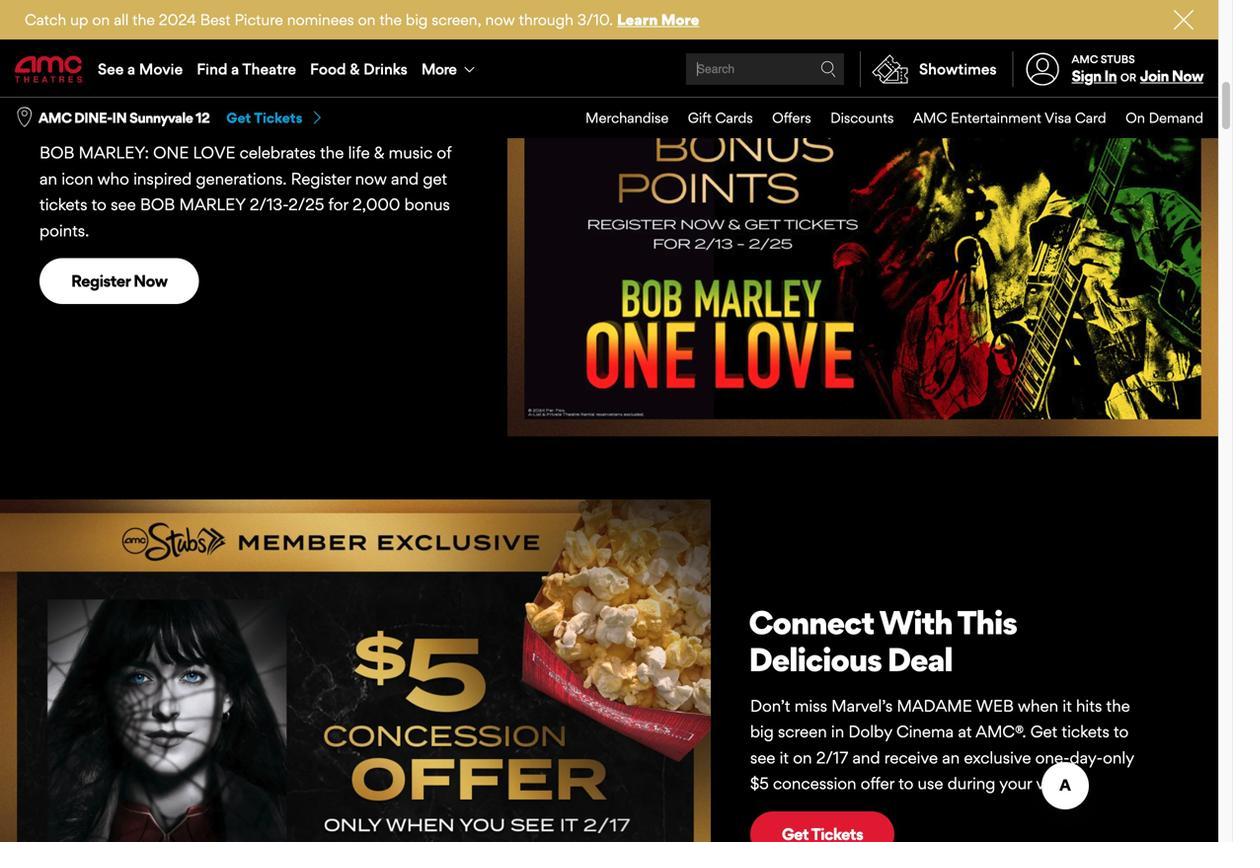 Task type: vqa. For each thing, say whether or not it's contained in the screenshot.
the She within the YACOUB HAS APPEARED IN SEVERAL FRENCH-LANGUAGE MOVIES AND TV SERIES, INCLUDING CLIMAX, MAKING OF AND RISE. SHE ALSO APPEARED IN THE TV SHOW "NO MANS LAND" IN A MAIN ROLE.
no



Task type: locate. For each thing, give the bounding box(es) containing it.
an inside "don't miss marvel's madame web when it hits the big screen in dolby cinema at amc®. get tickets to see it on 2/17 and receive an exclusive one-day-only $5 concession offer to use during your visit!"
[[942, 748, 960, 768]]

and inside 'bob marley: one love celebrates the life & music of an icon who inspired generations. register now and get tickets to see bob marley 2/13-2/25 for 2,000 bonus points.'
[[391, 169, 419, 189]]

it left hits on the right bottom
[[1063, 696, 1072, 716]]

on down screen
[[793, 748, 812, 768]]

1 vertical spatial now
[[355, 169, 387, 189]]

up
[[70, 10, 88, 29]]

0 vertical spatial it
[[1063, 696, 1072, 716]]

exclusive
[[964, 748, 1031, 768]]

web
[[976, 696, 1014, 716]]

in
[[112, 109, 127, 127]]

stubs
[[80, 17, 128, 35]]

0 horizontal spatial get
[[226, 109, 251, 127]]

get down the when
[[1031, 722, 1058, 742]]

see inside "don't miss marvel's madame web when it hits the big screen in dolby cinema at amc®. get tickets to see it on 2/17 and receive an exclusive one-day-only $5 concession offer to use during your visit!"
[[750, 748, 776, 768]]

on left all
[[92, 10, 110, 29]]

get inside discover bob marley & get bonus points
[[369, 50, 423, 89]]

2 horizontal spatial get
[[1031, 722, 1058, 742]]

on demand
[[1126, 109, 1204, 127]]

one
[[153, 143, 189, 163]]

in
[[831, 722, 845, 742]]

0 vertical spatial an
[[40, 169, 57, 189]]

& right food
[[350, 60, 360, 78]]

marley
[[179, 195, 246, 214]]

1 horizontal spatial on
[[358, 10, 376, 29]]

1 vertical spatial menu
[[566, 98, 1204, 138]]

marley:
[[79, 143, 149, 163]]

amc logo image
[[15, 56, 84, 83], [15, 56, 84, 83]]

day-
[[1070, 748, 1103, 768]]

amc dine-in sunnyvale 12
[[39, 109, 210, 127]]

picture
[[235, 10, 283, 29]]

register down points.
[[71, 271, 130, 291]]

theatre
[[242, 60, 296, 78]]

life
[[348, 143, 370, 163]]

&
[[342, 50, 363, 89], [350, 60, 360, 78], [374, 143, 385, 163]]

showtimes
[[919, 60, 997, 78]]

an down at
[[942, 748, 960, 768]]

amc left dine- at left top
[[39, 109, 72, 127]]

catch
[[25, 10, 66, 29]]

on
[[92, 10, 110, 29], [358, 10, 376, 29], [793, 748, 812, 768]]

1 horizontal spatial see
[[750, 748, 776, 768]]

1 vertical spatial more
[[422, 60, 457, 78]]

see up $5
[[750, 748, 776, 768]]

now up 2,000
[[355, 169, 387, 189]]

0 horizontal spatial on
[[92, 10, 110, 29]]

amc for amc stubs member exclusive
[[40, 17, 76, 35]]

get down catch up on all the 2024 best picture nominees on the big screen, now through 3/10. learn more on the top
[[369, 50, 423, 89]]

0 vertical spatial more
[[661, 10, 700, 29]]

0 horizontal spatial more
[[422, 60, 457, 78]]

2/17
[[816, 748, 849, 768]]

during
[[948, 774, 996, 794]]

a right find on the left of page
[[231, 60, 239, 78]]

0 horizontal spatial a
[[127, 60, 135, 78]]

food & drinks link
[[303, 41, 415, 97]]

0 horizontal spatial register
[[71, 271, 130, 291]]

& left drinks
[[342, 50, 363, 89]]

2 vertical spatial to
[[899, 774, 914, 794]]

1 horizontal spatial bob
[[140, 195, 175, 214]]

the inside "don't miss marvel's madame web when it hits the big screen in dolby cinema at amc®. get tickets to see it on 2/17 and receive an exclusive one-day-only $5 concession offer to use during your visit!"
[[1106, 696, 1130, 716]]

0 vertical spatial register
[[291, 169, 351, 189]]

and down music at the top left
[[391, 169, 419, 189]]

bob
[[40, 143, 74, 163], [140, 195, 175, 214]]

0 horizontal spatial big
[[406, 10, 428, 29]]

1 vertical spatial get
[[226, 109, 251, 127]]

to up the only
[[1114, 722, 1129, 742]]

1 vertical spatial tickets
[[1062, 722, 1110, 742]]

points.
[[40, 221, 89, 240]]

1 horizontal spatial more
[[661, 10, 700, 29]]

screen,
[[432, 10, 482, 29]]

bob marley bonus points image
[[508, 0, 1219, 436]]

the right all
[[133, 10, 155, 29]]

generations.
[[196, 169, 287, 189]]

1 vertical spatial bob
[[140, 195, 175, 214]]

the inside 'bob marley: one love celebrates the life & music of an icon who inspired generations. register now and get tickets to see bob marley 2/13-2/25 for 2,000 bonus points.'
[[320, 143, 344, 163]]

1 horizontal spatial get
[[369, 50, 423, 89]]

1 horizontal spatial big
[[750, 722, 774, 742]]

now inside 'bob marley: one love celebrates the life & music of an icon who inspired generations. register now and get tickets to see bob marley 2/13-2/25 for 2,000 bonus points.'
[[355, 169, 387, 189]]

entertainment
[[951, 109, 1042, 127]]

tickets inside "don't miss marvel's madame web when it hits the big screen in dolby cinema at amc®. get tickets to see it on 2/17 and receive an exclusive one-day-only $5 concession offer to use during your visit!"
[[1062, 722, 1110, 742]]

big down don't
[[750, 722, 774, 742]]

tickets up points.
[[40, 195, 87, 214]]

now right screen,
[[485, 10, 515, 29]]

get right 12
[[226, 109, 251, 127]]

1 vertical spatial an
[[942, 748, 960, 768]]

0 vertical spatial see
[[111, 195, 136, 214]]

amc inside amc entertainment visa card link
[[913, 109, 947, 127]]

a for movie
[[127, 60, 135, 78]]

1 horizontal spatial tickets
[[1062, 722, 1110, 742]]

menu containing more
[[0, 41, 1219, 97]]

amc
[[40, 17, 76, 35], [1072, 53, 1098, 66], [913, 109, 947, 127], [39, 109, 72, 127]]

cinema
[[897, 722, 954, 742]]

menu
[[0, 41, 1219, 97], [566, 98, 1204, 138]]

amc left stubs
[[40, 17, 76, 35]]

1 horizontal spatial it
[[1063, 696, 1072, 716]]

2 a from the left
[[231, 60, 239, 78]]

1 vertical spatial it
[[780, 748, 789, 768]]

showtimes link
[[860, 51, 997, 87]]

food
[[310, 60, 346, 78]]

0 horizontal spatial to
[[91, 195, 107, 214]]

to
[[91, 195, 107, 214], [1114, 722, 1129, 742], [899, 774, 914, 794]]

the right hits on the right bottom
[[1106, 696, 1130, 716]]

1 vertical spatial and
[[853, 748, 880, 768]]

1 horizontal spatial and
[[853, 748, 880, 768]]

sign in or join amc stubs element
[[1013, 41, 1204, 97]]

0 horizontal spatial an
[[40, 169, 57, 189]]

an left icon
[[40, 169, 57, 189]]

0 horizontal spatial now
[[133, 271, 167, 291]]

now
[[1172, 67, 1204, 85], [133, 271, 167, 291]]

more
[[661, 10, 700, 29], [422, 60, 457, 78]]

0 horizontal spatial bob
[[40, 143, 74, 163]]

0 horizontal spatial and
[[391, 169, 419, 189]]

more right learn
[[661, 10, 700, 29]]

amc for amc dine-in sunnyvale 12
[[39, 109, 72, 127]]

1 horizontal spatial an
[[942, 748, 960, 768]]

get inside get tickets link
[[226, 109, 251, 127]]

1 vertical spatial see
[[750, 748, 776, 768]]

tickets up day-
[[1062, 722, 1110, 742]]

it
[[1063, 696, 1072, 716], [780, 748, 789, 768]]

and down "dolby"
[[853, 748, 880, 768]]

2 horizontal spatial on
[[793, 748, 812, 768]]

0 vertical spatial tickets
[[40, 195, 87, 214]]

more inside button
[[422, 60, 457, 78]]

an
[[40, 169, 57, 189], [942, 748, 960, 768]]

dialog
[[0, 0, 1233, 842]]

0 horizontal spatial tickets
[[40, 195, 87, 214]]

amc down the showtimes link at the top right of page
[[913, 109, 947, 127]]

1 a from the left
[[127, 60, 135, 78]]

delicious
[[749, 640, 882, 679]]

discounts
[[831, 109, 894, 127]]

more down screen,
[[422, 60, 457, 78]]

1 vertical spatial to
[[1114, 722, 1129, 742]]

& right life
[[374, 143, 385, 163]]

food & drinks
[[310, 60, 408, 78]]

a right see
[[127, 60, 135, 78]]

1 vertical spatial big
[[750, 722, 774, 742]]

0 vertical spatial now
[[485, 10, 515, 29]]

the up drinks
[[380, 10, 402, 29]]

now inside amc stubs sign in or join now
[[1172, 67, 1204, 85]]

0 vertical spatial big
[[406, 10, 428, 29]]

offers
[[772, 109, 811, 127]]

bob
[[171, 50, 229, 89]]

big left screen,
[[406, 10, 428, 29]]

0 vertical spatial now
[[1172, 67, 1204, 85]]

1 horizontal spatial register
[[291, 169, 351, 189]]

on right 'nominees'
[[358, 10, 376, 29]]

demand
[[1149, 109, 1204, 127]]

member
[[132, 17, 199, 35]]

menu down showtimes 'image'
[[566, 98, 1204, 138]]

amc stubs member exclusive
[[40, 17, 285, 35]]

0 horizontal spatial see
[[111, 195, 136, 214]]

get
[[369, 50, 423, 89], [226, 109, 251, 127], [1031, 722, 1058, 742]]

see down who
[[111, 195, 136, 214]]

this
[[957, 603, 1017, 642]]

0 vertical spatial bob
[[40, 143, 74, 163]]

exclusive
[[203, 17, 285, 35]]

& inside discover bob marley & get bonus points
[[342, 50, 363, 89]]

amc dine-in sunnyvale 12 button
[[39, 108, 210, 128]]

cookie consent banner dialog
[[0, 767, 1219, 842]]

2 vertical spatial get
[[1031, 722, 1058, 742]]

bob up icon
[[40, 143, 74, 163]]

tickets
[[40, 195, 87, 214], [1062, 722, 1110, 742]]

menu up the merchandise link
[[0, 41, 1219, 97]]

to left use
[[899, 774, 914, 794]]

0 vertical spatial get
[[369, 50, 423, 89]]

amc up sign
[[1072, 53, 1098, 66]]

0 vertical spatial to
[[91, 195, 107, 214]]

dolby
[[849, 722, 893, 742]]

don't
[[750, 696, 791, 716]]

and
[[391, 169, 419, 189], [853, 748, 880, 768]]

1 vertical spatial register
[[71, 271, 130, 291]]

0 vertical spatial menu
[[0, 41, 1219, 97]]

2024
[[159, 10, 196, 29]]

a
[[127, 60, 135, 78], [231, 60, 239, 78]]

to down who
[[91, 195, 107, 214]]

amc inside amc stubs sign in or join now
[[1072, 53, 1098, 66]]

0 vertical spatial and
[[391, 169, 419, 189]]

the left life
[[320, 143, 344, 163]]

user profile image
[[1015, 53, 1071, 86]]

big
[[406, 10, 428, 29], [750, 722, 774, 742]]

bob down inspired
[[140, 195, 175, 214]]

register
[[291, 169, 351, 189], [71, 271, 130, 291]]

1 horizontal spatial now
[[1172, 67, 1204, 85]]

register up 2/25 on the left
[[291, 169, 351, 189]]

or
[[1121, 71, 1137, 84]]

1 horizontal spatial a
[[231, 60, 239, 78]]

0 horizontal spatial now
[[355, 169, 387, 189]]

search the AMC website text field
[[694, 62, 821, 77]]

it down screen
[[780, 748, 789, 768]]

sign in button
[[1072, 67, 1117, 85]]

get inside "don't miss marvel's madame web when it hits the big screen in dolby cinema at amc®. get tickets to see it on 2/17 and receive an exclusive one-day-only $5 concession offer to use during your visit!"
[[1031, 722, 1058, 742]]

amc inside amc dine-in sunnyvale 12 button
[[39, 109, 72, 127]]

connect
[[749, 603, 874, 642]]



Task type: describe. For each thing, give the bounding box(es) containing it.
see a movie link
[[91, 41, 190, 97]]

a for theatre
[[231, 60, 239, 78]]

amc entertainment visa card
[[913, 109, 1107, 127]]

love
[[193, 143, 235, 163]]

madame web dolby image
[[0, 500, 711, 842]]

dine-
[[74, 109, 112, 127]]

catch up on all the 2024 best picture nominees on the big screen, now through 3/10. learn more
[[25, 10, 700, 29]]

0 horizontal spatial it
[[780, 748, 789, 768]]

big inside "don't miss marvel's madame web when it hits the big screen in dolby cinema at amc®. get tickets to see it on 2/17 and receive an exclusive one-day-only $5 concession offer to use during your visit!"
[[750, 722, 774, 742]]

gift cards link
[[669, 98, 753, 138]]

in
[[1105, 67, 1117, 85]]

get
[[423, 169, 447, 189]]

gift
[[688, 109, 712, 127]]

amc for amc stubs sign in or join now
[[1072, 53, 1098, 66]]

on inside "don't miss marvel's madame web when it hits the big screen in dolby cinema at amc®. get tickets to see it on 2/17 and receive an exclusive one-day-only $5 concession offer to use during your visit!"
[[793, 748, 812, 768]]

offer
[[861, 774, 895, 794]]

menu containing merchandise
[[566, 98, 1204, 138]]

amc for amc entertainment visa card
[[913, 109, 947, 127]]

get tickets link
[[226, 109, 324, 127]]

only
[[1103, 748, 1134, 768]]

visit!
[[1036, 774, 1070, 794]]

sunnyvale
[[129, 109, 193, 127]]

discover bob marley & get bonus points
[[38, 50, 423, 126]]

get tickets
[[226, 109, 303, 127]]

use
[[918, 774, 944, 794]]

1 vertical spatial now
[[133, 271, 167, 291]]

drinks
[[364, 60, 408, 78]]

deal
[[887, 640, 952, 679]]

$5
[[750, 774, 769, 794]]

when
[[1018, 696, 1059, 716]]

2,000
[[352, 195, 400, 214]]

movie
[[139, 60, 183, 78]]

find a theatre link
[[190, 41, 303, 97]]

madame
[[897, 696, 972, 716]]

your
[[1000, 774, 1032, 794]]

don't miss marvel's madame web when it hits the big screen in dolby cinema at amc®. get tickets to see it on 2/17 and receive an exclusive one-day-only $5 concession offer to use during your visit!
[[750, 696, 1134, 794]]

amc®.
[[976, 722, 1027, 742]]

discounts link
[[811, 98, 894, 138]]

receive
[[885, 748, 938, 768]]

to inside 'bob marley: one love celebrates the life & music of an icon who inspired generations. register now and get tickets to see bob marley 2/13-2/25 for 2,000 bonus points.'
[[91, 195, 107, 214]]

12
[[196, 109, 210, 127]]

bonus
[[404, 195, 450, 214]]

at
[[958, 722, 972, 742]]

inspired
[[133, 169, 192, 189]]

miss
[[795, 696, 827, 716]]

register now link
[[40, 258, 199, 304]]

marley
[[235, 50, 336, 89]]

amc entertainment visa card link
[[894, 98, 1107, 138]]

register now
[[71, 271, 167, 291]]

celebrates
[[240, 143, 316, 163]]

2 horizontal spatial to
[[1114, 722, 1129, 742]]

more button
[[415, 41, 486, 97]]

icon
[[61, 169, 93, 189]]

tickets inside 'bob marley: one love celebrates the life & music of an icon who inspired generations. register now and get tickets to see bob marley 2/13-2/25 for 2,000 bonus points.'
[[40, 195, 87, 214]]

offers link
[[753, 98, 811, 138]]

showtimes image
[[861, 51, 919, 87]]

learn more link
[[617, 10, 700, 29]]

join now button
[[1140, 67, 1204, 85]]

concession
[[773, 774, 857, 794]]

on demand link
[[1107, 98, 1204, 138]]

an inside 'bob marley: one love celebrates the life & music of an icon who inspired generations. register now and get tickets to see bob marley 2/13-2/25 for 2,000 bonus points.'
[[40, 169, 57, 189]]

1 horizontal spatial now
[[485, 10, 515, 29]]

cards
[[715, 109, 753, 127]]

3/10.
[[578, 10, 613, 29]]

music
[[389, 143, 433, 163]]

with
[[879, 603, 953, 642]]

2/13-
[[250, 195, 288, 214]]

connect with this delicious deal
[[749, 603, 1017, 679]]

find
[[197, 60, 228, 78]]

discover
[[38, 50, 165, 89]]

who
[[97, 169, 129, 189]]

bonus
[[38, 87, 128, 126]]

bob marley: one love celebrates the life & music of an icon who inspired generations. register now and get tickets to see bob marley 2/13-2/25 for 2,000 bonus points.
[[40, 143, 451, 240]]

tickets
[[254, 109, 303, 127]]

see a movie
[[98, 60, 183, 78]]

merchandise
[[586, 109, 669, 127]]

all
[[114, 10, 129, 29]]

amc stubs sign in or join now
[[1072, 53, 1204, 85]]

hits
[[1076, 696, 1102, 716]]

see
[[98, 60, 124, 78]]

find a theatre
[[197, 60, 296, 78]]

card
[[1075, 109, 1107, 127]]

marvel's
[[832, 696, 893, 716]]

& inside 'bob marley: one love celebrates the life & music of an icon who inspired generations. register now and get tickets to see bob marley 2/13-2/25 for 2,000 bonus points.'
[[374, 143, 385, 163]]

sign
[[1072, 67, 1102, 85]]

stubs
[[1101, 53, 1135, 66]]

register inside 'bob marley: one love celebrates the life & music of an icon who inspired generations. register now and get tickets to see bob marley 2/13-2/25 for 2,000 bonus points.'
[[291, 169, 351, 189]]

1 horizontal spatial to
[[899, 774, 914, 794]]

on
[[1126, 109, 1145, 127]]

of
[[437, 143, 451, 163]]

see inside 'bob marley: one love celebrates the life & music of an icon who inspired generations. register now and get tickets to see bob marley 2/13-2/25 for 2,000 bonus points.'
[[111, 195, 136, 214]]

and inside "don't miss marvel's madame web when it hits the big screen in dolby cinema at amc®. get tickets to see it on 2/17 and receive an exclusive one-day-only $5 concession offer to use during your visit!"
[[853, 748, 880, 768]]

submit search icon image
[[821, 61, 836, 77]]



